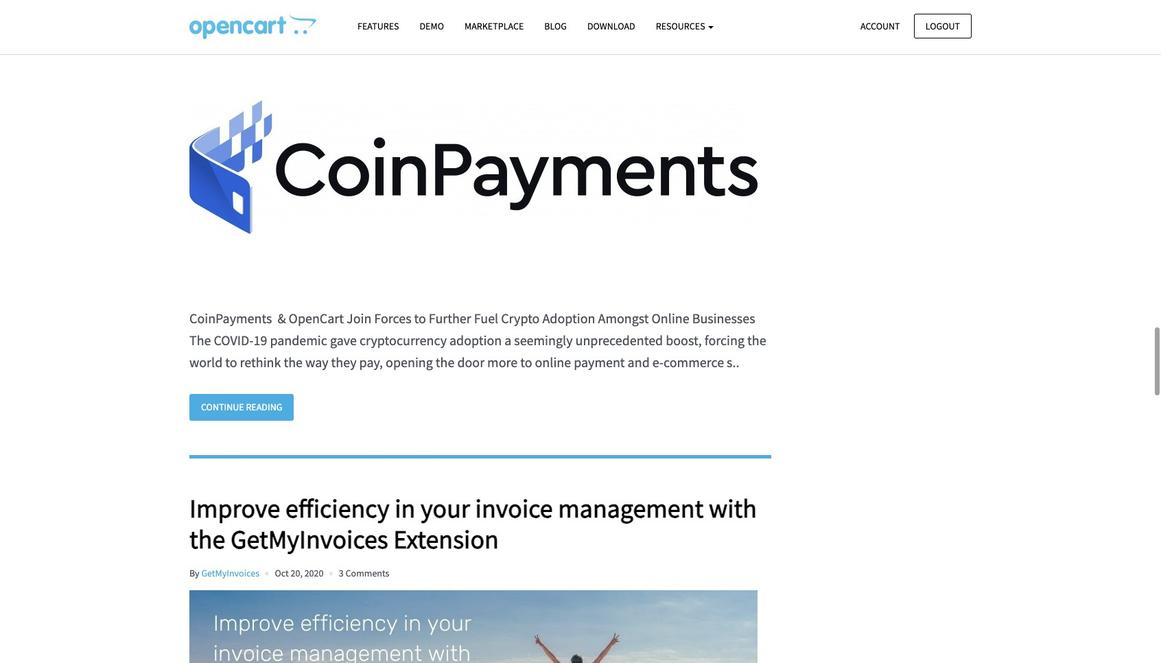Task type: locate. For each thing, give the bounding box(es) containing it.
join
[[347, 310, 372, 327]]

crypto
[[501, 310, 540, 327]]

your
[[421, 492, 470, 524]]

to
[[414, 310, 426, 327], [225, 354, 237, 371], [520, 354, 532, 371]]

getmyinvoices left the 'oct'
[[201, 567, 259, 579]]

opencart
[[289, 310, 344, 327]]

account
[[861, 20, 900, 32]]

2 horizontal spatial to
[[520, 354, 532, 371]]

forcing
[[705, 332, 745, 349]]

2 comments
[[337, 25, 387, 37]]

continue
[[201, 401, 244, 414]]

by
[[189, 25, 199, 37], [189, 567, 199, 579]]

the right forcing
[[747, 332, 766, 349]]

1 vertical spatial 2020
[[305, 567, 324, 579]]

1 vertical spatial comments
[[346, 567, 390, 579]]

2
[[337, 25, 342, 37]]

coinpayment
[[201, 25, 255, 37]]

comments
[[343, 25, 387, 37], [346, 567, 390, 579]]

2 by from the top
[[189, 567, 199, 579]]

comments right 3
[[346, 567, 390, 579]]

coinpayments  & opencart join forces to further fuel crypto adoption amongst online businesses image
[[189, 48, 758, 287]]

the
[[747, 332, 766, 349], [284, 354, 303, 371], [436, 354, 455, 371], [189, 523, 225, 556]]

1 by from the top
[[189, 25, 199, 37]]

2020 left 3
[[305, 567, 324, 579]]

oct
[[275, 567, 289, 579]]

businesses
[[692, 310, 755, 327]]

invoice
[[475, 492, 553, 524]]

with
[[709, 492, 757, 524]]

getmyinvoices
[[231, 523, 388, 556], [201, 567, 259, 579]]

amongst
[[598, 310, 649, 327]]

boost,
[[666, 332, 702, 349]]

3
[[339, 567, 344, 579]]

efficiency
[[285, 492, 390, 524]]

further
[[429, 310, 471, 327]]

0 vertical spatial getmyinvoices
[[231, 523, 388, 556]]

0 vertical spatial by
[[189, 25, 199, 37]]

1 vertical spatial by
[[189, 567, 199, 579]]

0 vertical spatial comments
[[343, 25, 387, 37]]

online
[[535, 354, 571, 371]]

20, right nov
[[288, 25, 300, 37]]

comments for 2 comments
[[343, 25, 387, 37]]

by left getmyinvoices link
[[189, 567, 199, 579]]

the up by getmyinvoices
[[189, 523, 225, 556]]

covid-
[[214, 332, 254, 349]]

blog
[[545, 20, 567, 32]]

gave
[[330, 332, 357, 349]]

2020
[[302, 25, 321, 37], [305, 567, 324, 579]]

online
[[652, 310, 690, 327]]

20, for nov
[[288, 25, 300, 37]]

oct 20, 2020
[[275, 567, 324, 579]]

comments right '2'
[[343, 25, 387, 37]]

1 vertical spatial 20,
[[291, 567, 303, 579]]

by for by getmyinvoices
[[189, 567, 199, 579]]

in
[[395, 492, 415, 524]]

unprecedented
[[576, 332, 663, 349]]

getmyinvoices inside improve efficiency in your invoice management with the getmyinvoices extension
[[231, 523, 388, 556]]

marketplace link
[[454, 14, 534, 39]]

improve efficiency in your invoice management with the getmyinvoices extension link
[[189, 492, 771, 556]]

more
[[487, 354, 518, 371]]

fuel
[[474, 310, 498, 327]]

cryptocurrency
[[360, 332, 447, 349]]

to right "more"
[[520, 354, 532, 371]]

reading
[[246, 401, 282, 414]]

to right 'forces'
[[414, 310, 426, 327]]

20,
[[288, 25, 300, 37], [291, 567, 303, 579]]

getmyinvoices link
[[201, 567, 259, 579]]

getmyinvoices up the oct 20, 2020 at the left bottom of page
[[231, 523, 388, 556]]

opening
[[386, 354, 433, 371]]

extension
[[393, 523, 499, 556]]

to down covid-
[[225, 354, 237, 371]]

way
[[305, 354, 328, 371]]

20, right the 'oct'
[[291, 567, 303, 579]]

0 vertical spatial 20,
[[288, 25, 300, 37]]

0 vertical spatial 2020
[[302, 25, 321, 37]]

by left coinpayment link
[[189, 25, 199, 37]]

2020 left '2'
[[302, 25, 321, 37]]

2020 for oct 20, 2020
[[305, 567, 324, 579]]

commerce
[[664, 354, 724, 371]]

2020 for nov 20, 2020
[[302, 25, 321, 37]]



Task type: describe. For each thing, give the bounding box(es) containing it.
the left door
[[436, 354, 455, 371]]

the
[[189, 332, 211, 349]]

improve efficiency in your invoice management with the getmyinvoices extension image
[[189, 590, 758, 663]]

download
[[587, 20, 635, 32]]

forces
[[374, 310, 411, 327]]

pandemic
[[270, 332, 327, 349]]

marketplace
[[465, 20, 524, 32]]

1 horizontal spatial to
[[414, 310, 426, 327]]

coinpayments  & opencart join forces to further fuel crypto adoption amongst online businesses the covid-19 pandemic gave cryptocurrency adoption a seemingly unprecedented boost, forcing the world to rethink the way they pay, opening the door more to online payment and e-commerce s..
[[189, 310, 766, 371]]

e-
[[653, 354, 664, 371]]

world
[[189, 354, 223, 371]]

pay,
[[359, 354, 383, 371]]

payment
[[574, 354, 625, 371]]

account link
[[849, 13, 912, 38]]

by coinpayment
[[189, 25, 255, 37]]

logout link
[[914, 13, 972, 38]]

improve
[[189, 492, 280, 524]]

a
[[505, 332, 512, 349]]

coinpayment link
[[201, 25, 255, 37]]

s..
[[727, 354, 739, 371]]

3 comments
[[339, 567, 390, 579]]

opencart - blog image
[[189, 14, 316, 39]]

1 vertical spatial getmyinvoices
[[201, 567, 259, 579]]

nov 20, 2020
[[271, 25, 321, 37]]

download link
[[577, 14, 646, 39]]

nov
[[271, 25, 287, 37]]

adoption
[[450, 332, 502, 349]]

features
[[358, 20, 399, 32]]

resources
[[656, 20, 707, 32]]

resources link
[[646, 14, 724, 39]]

by for by coinpayment
[[189, 25, 199, 37]]

blog link
[[534, 14, 577, 39]]

they
[[331, 354, 357, 371]]

logout
[[926, 20, 960, 32]]

door
[[457, 354, 485, 371]]

management
[[558, 492, 704, 524]]

the inside improve efficiency in your invoice management with the getmyinvoices extension
[[189, 523, 225, 556]]

20, for oct
[[291, 567, 303, 579]]

&
[[278, 310, 286, 327]]

continue reading
[[201, 401, 282, 414]]

rethink
[[240, 354, 281, 371]]

demo link
[[409, 14, 454, 39]]

adoption
[[543, 310, 595, 327]]

by getmyinvoices
[[189, 567, 259, 579]]

continue reading link
[[189, 394, 294, 421]]

improve efficiency in your invoice management with the getmyinvoices extension
[[189, 492, 757, 556]]

and
[[628, 354, 650, 371]]

demo
[[420, 20, 444, 32]]

comments for 3 comments
[[346, 567, 390, 579]]

the down the pandemic on the left bottom of the page
[[284, 354, 303, 371]]

19
[[254, 332, 267, 349]]

0 horizontal spatial to
[[225, 354, 237, 371]]

seemingly
[[514, 332, 573, 349]]

features link
[[347, 14, 409, 39]]



Task type: vqa. For each thing, say whether or not it's contained in the screenshot.
online
yes



